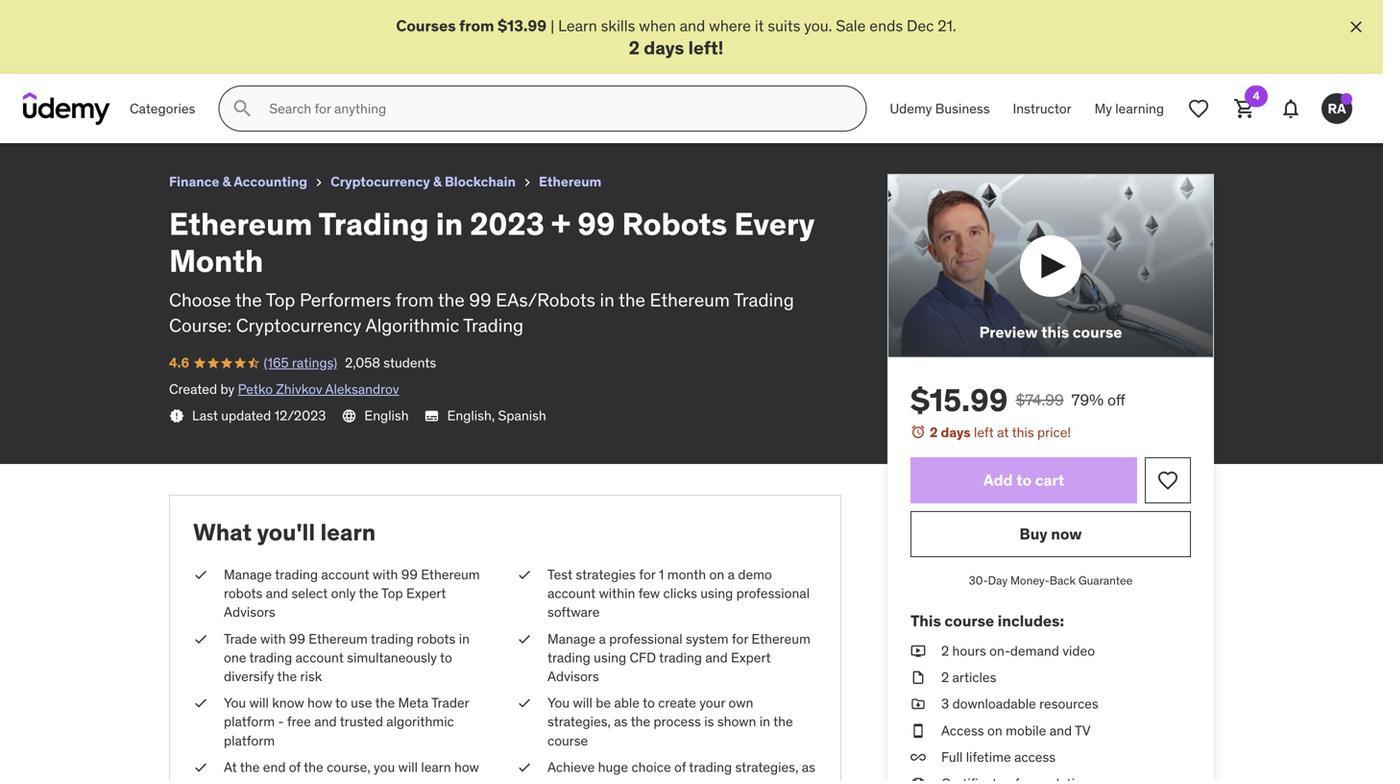 Task type: describe. For each thing, give the bounding box(es) containing it.
close image
[[1347, 17, 1366, 37]]

$13.99
[[498, 16, 547, 36]]

to inside button
[[1017, 470, 1032, 490]]

categories
[[130, 100, 195, 117]]

udemy business link
[[878, 86, 1002, 132]]

xsmall image for last updated 12/2023
[[169, 408, 184, 424]]

with inside manage trading account with 99 ethereum robots and select only the top expert advisors
[[373, 566, 398, 583]]

using inside the manage a professional system for ethereum trading using cfd trading and expert advisors
[[594, 649, 627, 666]]

buy now
[[1020, 524, 1082, 544]]

for inside test strategies for 1 month on a demo account within few clicks using professional software
[[639, 566, 656, 583]]

advisors inside the manage a professional system for ethereum trading using cfd trading and expert advisors
[[548, 668, 599, 685]]

-
[[278, 713, 284, 730]]

ra
[[1328, 100, 1347, 117]]

you have alerts image
[[1341, 93, 1353, 105]]

alarm image
[[911, 424, 926, 439]]

finance & accounting link
[[169, 170, 308, 194]]

the right shown
[[774, 713, 793, 730]]

& for blockchain
[[433, 173, 442, 190]]

a inside test strategies for 1 month on a demo account within few clicks using professional software
[[728, 566, 735, 583]]

at
[[997, 424, 1009, 441]]

the left top
[[294, 777, 314, 781]]

2 days left at this price!
[[930, 424, 1071, 441]]

trusted
[[340, 713, 383, 730]]

of for maintain
[[289, 758, 301, 776]]

last
[[192, 407, 218, 424]]

suits
[[768, 16, 801, 36]]

expert inside manage trading account with 99 ethereum robots and select only the top expert advisors
[[406, 585, 446, 602]]

2 hours on-demand video
[[942, 642, 1095, 660]]

2 for 2 days left at this price!
[[930, 424, 938, 441]]

shopping cart with 4 items image
[[1234, 97, 1257, 120]]

udemy
[[890, 100, 932, 117]]

hours
[[953, 642, 986, 660]]

expert inside the manage a professional system for ethereum trading using cfd trading and expert advisors
[[731, 649, 771, 666]]

at
[[224, 758, 237, 776]]

preview this course button
[[888, 174, 1214, 358]]

Search for anything text field
[[265, 92, 843, 125]]

30-day money-back guarantee
[[969, 573, 1133, 588]]

new
[[642, 777, 666, 781]]

shown
[[717, 713, 756, 730]]

courses
[[396, 16, 456, 36]]

2 for 2 articles
[[942, 669, 949, 686]]

the inside manage trading account with 99 ethereum robots and select only the top expert advisors
[[359, 585, 379, 602]]

know
[[272, 694, 304, 712]]

the inside you will know how to use the meta trader platform - free and trusted algorithmic platform
[[375, 694, 395, 712]]

as inside the achieve huge choice of trading strategies, as you will receive new 99 robots every month
[[802, 758, 816, 776]]

4
[[1253, 89, 1260, 103]]

demand
[[1011, 642, 1060, 660]]

12/2023
[[274, 407, 326, 424]]

(165 ratings)
[[264, 354, 337, 371]]

4 link
[[1222, 86, 1268, 132]]

learn inside at the end of the course, you will learn how to maintain the top eas in a separate/liv
[[421, 758, 451, 776]]

as inside you will be able to create your own strategies, as the process is shown in the course
[[614, 713, 628, 730]]

course inside button
[[1073, 322, 1123, 342]]

for inside the manage a professional system for ethereum trading using cfd trading and expert advisors
[[732, 630, 748, 647]]

students
[[384, 354, 436, 371]]

99 inside the achieve huge choice of trading strategies, as you will receive new 99 robots every month
[[670, 777, 686, 781]]

achieve
[[548, 758, 595, 776]]

you'll
[[257, 518, 315, 546]]

2 for 2 hours on-demand video
[[942, 642, 949, 660]]

with inside trade with 99 ethereum trading robots in one trading account simultaneously to diversify the risk
[[260, 630, 286, 647]]

you.
[[804, 16, 832, 36]]

choice
[[632, 758, 671, 776]]

2 horizontal spatial trading
[[734, 288, 794, 311]]

ethereum inside trade with 99 ethereum trading robots in one trading account simultaneously to diversify the risk
[[309, 630, 368, 647]]

at the end of the course, you will learn how to maintain the top eas in a separate/liv
[[224, 758, 479, 781]]

top for month
[[266, 288, 295, 311]]

cryptocurrency inside "link"
[[331, 173, 430, 190]]

3 downloadable resources
[[942, 695, 1099, 713]]

access
[[1015, 748, 1056, 766]]

what
[[193, 518, 252, 546]]

will inside you will know how to use the meta trader platform - free and trusted algorithmic platform
[[249, 694, 269, 712]]

where
[[709, 16, 751, 36]]

wishlist image
[[1187, 97, 1211, 120]]

will inside you will be able to create your own strategies, as the process is shown in the course
[[573, 694, 593, 712]]

1 platform from the top
[[224, 713, 275, 730]]

few
[[639, 585, 660, 602]]

how inside you will know how to use the meta trader platform - free and trusted algorithmic platform
[[307, 694, 332, 712]]

resources
[[1040, 695, 1099, 713]]

eas
[[340, 777, 364, 781]]

simultaneously
[[347, 649, 437, 666]]

|
[[551, 16, 555, 36]]

eas/robots
[[496, 288, 596, 311]]

skills
[[601, 16, 635, 36]]

video
[[1063, 642, 1095, 660]]

to inside you will be able to create your own strategies, as the process is shown in the course
[[643, 694, 655, 712]]

every
[[734, 205, 815, 243]]

manage trading account with 99 ethereum robots and select only the top expert advisors
[[224, 566, 480, 621]]

notifications image
[[1280, 97, 1303, 120]]

ra link
[[1314, 86, 1360, 132]]

and inside courses from $13.99 | learn skills when and where it suits you. sale ends dec 21. 2 days left!
[[680, 16, 705, 36]]

own
[[729, 694, 754, 712]]

manage a professional system for ethereum trading using cfd trading and expert advisors
[[548, 630, 811, 685]]

the down able
[[631, 713, 651, 730]]

ends
[[870, 16, 903, 36]]

2 articles
[[942, 669, 997, 686]]

in inside you will be able to create your own strategies, as the process is shown in the course
[[760, 713, 771, 730]]

able
[[614, 694, 640, 712]]

month
[[169, 242, 264, 280]]

ethereum link
[[539, 170, 602, 194]]

you for you will know how to use the meta trader platform - free and trusted algorithmic platform
[[224, 694, 246, 712]]

2023
[[470, 205, 545, 243]]

trade
[[224, 630, 257, 647]]

on inside test strategies for 1 month on a demo account within few clicks using professional software
[[709, 566, 725, 583]]

course inside you will be able to create your own strategies, as the process is shown in the course
[[548, 732, 588, 749]]

course language image
[[341, 408, 357, 424]]

ethereum inside manage trading account with 99 ethereum robots and select only the top expert advisors
[[421, 566, 480, 583]]

preview
[[980, 322, 1038, 342]]

software
[[548, 604, 600, 621]]

finance & accounting
[[169, 173, 308, 190]]

(165
[[264, 354, 289, 371]]

aleksandrov
[[325, 381, 399, 398]]

my learning
[[1095, 100, 1164, 117]]

xsmall image for at the end of the course, you will learn how to maintain the top eas in a separate/liv
[[193, 758, 208, 777]]

every
[[735, 777, 768, 781]]

you will know how to use the meta trader platform - free and trusted algorithmic platform
[[224, 694, 469, 749]]

account inside manage trading account with 99 ethereum robots and select only the top expert advisors
[[321, 566, 369, 583]]

of for 99
[[674, 758, 686, 776]]

access on mobile and tv
[[942, 722, 1091, 739]]

dec
[[907, 16, 934, 36]]

the up top
[[304, 758, 323, 776]]

will inside the achieve huge choice of trading strategies, as you will receive new 99 robots every month
[[572, 777, 592, 781]]

+
[[552, 205, 571, 243]]

21.
[[938, 16, 957, 36]]

to inside trade with 99 ethereum trading robots in one trading account simultaneously to diversify the risk
[[440, 649, 452, 666]]

business
[[936, 100, 990, 117]]

created
[[169, 381, 217, 398]]

use
[[351, 694, 372, 712]]

english
[[365, 407, 409, 424]]

and left tv
[[1050, 722, 1072, 739]]

buy now button
[[911, 511, 1191, 557]]

a inside at the end of the course, you will learn how to maintain the top eas in a separate/liv
[[381, 777, 388, 781]]

in right eas/robots
[[600, 288, 615, 311]]

xsmall image for test strategies for 1 month on a demo account within few clicks using professional software
[[517, 565, 532, 584]]

& for accounting
[[222, 173, 231, 190]]

money-
[[1011, 573, 1050, 588]]

choose
[[169, 288, 231, 311]]

to inside you will know how to use the meta trader platform - free and trusted algorithmic platform
[[335, 694, 348, 712]]

trading up the diversify on the left bottom of the page
[[249, 649, 292, 666]]

clicks
[[663, 585, 697, 602]]

english, spanish
[[447, 407, 546, 424]]

robots inside manage trading account with 99 ethereum robots and select only the top expert advisors
[[224, 585, 263, 602]]

trading inside manage trading account with 99 ethereum robots and select only the top expert advisors
[[275, 566, 318, 583]]

mobile
[[1006, 722, 1047, 739]]

the right at
[[240, 758, 260, 776]]

xsmall image for 2 articles
[[911, 668, 926, 687]]

strategies, inside you will be able to create your own strategies, as the process is shown in the course
[[548, 713, 611, 730]]

on-
[[990, 642, 1011, 660]]



Task type: vqa. For each thing, say whether or not it's contained in the screenshot.
Exporting
no



Task type: locate. For each thing, give the bounding box(es) containing it.
days inside courses from $13.99 | learn skills when and where it suits you. sale ends dec 21. 2 days left!
[[644, 36, 684, 59]]

top
[[317, 777, 337, 781]]

free
[[287, 713, 311, 730]]

trading
[[319, 205, 429, 243], [734, 288, 794, 311], [463, 314, 524, 337]]

and inside the manage a professional system for ethereum trading using cfd trading and expert advisors
[[705, 649, 728, 666]]

advisors inside manage trading account with 99 ethereum robots and select only the top expert advisors
[[224, 604, 275, 621]]

2 right alarm icon on the right
[[930, 424, 938, 441]]

0 horizontal spatial you
[[224, 694, 246, 712]]

wishlist image
[[1157, 469, 1180, 492]]

1 horizontal spatial how
[[454, 758, 479, 776]]

full
[[942, 748, 963, 766]]

to left cart
[[1017, 470, 1032, 490]]

1 horizontal spatial top
[[381, 585, 403, 602]]

from
[[459, 16, 494, 36], [396, 288, 434, 311]]

xsmall image for 2 hours on-demand video
[[911, 642, 926, 661]]

instructor link
[[1002, 86, 1083, 132]]

1 vertical spatial with
[[260, 630, 286, 647]]

xsmall image
[[520, 175, 535, 190], [169, 408, 184, 424], [193, 565, 208, 584], [911, 668, 926, 687], [911, 695, 926, 714], [911, 748, 926, 767], [517, 758, 532, 777]]

cryptocurrency inside the ethereum trading in 2023 + 99 robots every month choose the top performers from the 99 eas/robots in the ethereum trading course: cryptocurrency algorithmic trading
[[236, 314, 362, 337]]

1 vertical spatial month
[[771, 777, 810, 781]]

1 horizontal spatial you
[[548, 777, 569, 781]]

0 vertical spatial with
[[373, 566, 398, 583]]

course up the hours
[[945, 611, 994, 631]]

0 horizontal spatial top
[[266, 288, 295, 311]]

of right end
[[289, 758, 301, 776]]

2 platform from the top
[[224, 732, 275, 749]]

test strategies for 1 month on a demo account within few clicks using professional software
[[548, 566, 810, 621]]

0 vertical spatial robots
[[622, 205, 727, 243]]

achieve huge choice of trading strategies, as you will receive new 99 robots every month
[[548, 758, 816, 781]]

robots up simultaneously
[[417, 630, 456, 647]]

account up software
[[548, 585, 596, 602]]

of right choice
[[674, 758, 686, 776]]

1 horizontal spatial days
[[941, 424, 971, 441]]

your
[[700, 694, 725, 712]]

0 horizontal spatial days
[[644, 36, 684, 59]]

1 horizontal spatial expert
[[731, 649, 771, 666]]

cart
[[1035, 470, 1065, 490]]

to right able
[[643, 694, 655, 712]]

ethereum inside the manage a professional system for ethereum trading using cfd trading and expert advisors
[[752, 630, 811, 647]]

top up "(165"
[[266, 288, 295, 311]]

0 horizontal spatial with
[[260, 630, 286, 647]]

xsmall image left 2 articles on the bottom of page
[[911, 668, 926, 687]]

1 vertical spatial on
[[988, 722, 1003, 739]]

to down at
[[224, 777, 236, 781]]

cryptocurrency & blockchain
[[331, 173, 516, 190]]

learn up manage trading account with 99 ethereum robots and select only the top expert advisors
[[320, 518, 376, 546]]

1 vertical spatial platform
[[224, 732, 275, 749]]

0 horizontal spatial learn
[[320, 518, 376, 546]]

1 vertical spatial robots
[[417, 630, 456, 647]]

1 horizontal spatial month
[[771, 777, 810, 781]]

xsmall image for full lifetime access
[[911, 748, 926, 767]]

0 horizontal spatial a
[[381, 777, 388, 781]]

xsmall image left full
[[911, 748, 926, 767]]

finance
[[169, 173, 219, 190]]

1 horizontal spatial of
[[674, 758, 686, 776]]

2 up 3
[[942, 669, 949, 686]]

trade with 99 ethereum trading robots in one trading account simultaneously to diversify the risk
[[224, 630, 470, 685]]

robots inside trade with 99 ethereum trading robots in one trading account simultaneously to diversify the risk
[[417, 630, 456, 647]]

manage inside the manage a professional system for ethereum trading using cfd trading and expert advisors
[[548, 630, 596, 647]]

manage for robots
[[224, 566, 272, 583]]

1 horizontal spatial robots
[[417, 630, 456, 647]]

platform up at
[[224, 732, 275, 749]]

submit search image
[[231, 97, 254, 120]]

$74.99
[[1016, 390, 1064, 410]]

days left left
[[941, 424, 971, 441]]

expert up the own
[[731, 649, 771, 666]]

1 horizontal spatial from
[[459, 16, 494, 36]]

from left $13.99
[[459, 16, 494, 36]]

to
[[1017, 470, 1032, 490], [440, 649, 452, 666], [335, 694, 348, 712], [643, 694, 655, 712], [224, 777, 236, 781]]

0 vertical spatial how
[[307, 694, 332, 712]]

the up "algorithmic"
[[438, 288, 465, 311]]

0 vertical spatial platform
[[224, 713, 275, 730]]

robots
[[224, 585, 263, 602], [417, 630, 456, 647]]

and down system
[[705, 649, 728, 666]]

lifetime
[[966, 748, 1011, 766]]

1
[[659, 566, 664, 583]]

select
[[292, 585, 328, 602]]

in down cryptocurrency & blockchain "link"
[[436, 205, 463, 243]]

0 horizontal spatial of
[[289, 758, 301, 776]]

3
[[942, 695, 949, 713]]

99 up risk
[[289, 630, 305, 647]]

will left be
[[573, 694, 593, 712]]

you inside you will be able to create your own strategies, as the process is shown in the course
[[548, 694, 570, 712]]

0 vertical spatial account
[[321, 566, 369, 583]]

0 vertical spatial robots
[[224, 585, 263, 602]]

trading up select
[[275, 566, 318, 583]]

99 right +
[[577, 205, 615, 243]]

platform left -
[[224, 713, 275, 730]]

accounting
[[234, 173, 308, 190]]

cryptocurrency & blockchain link
[[331, 170, 516, 194]]

learning
[[1116, 100, 1164, 117]]

system
[[686, 630, 729, 647]]

end
[[263, 758, 286, 776]]

in right shown
[[760, 713, 771, 730]]

is
[[704, 713, 714, 730]]

0 horizontal spatial using
[[594, 649, 627, 666]]

99 right new on the bottom
[[670, 777, 686, 781]]

0 vertical spatial expert
[[406, 585, 446, 602]]

access
[[942, 722, 984, 739]]

to left use
[[335, 694, 348, 712]]

from up "algorithmic"
[[396, 288, 434, 311]]

xsmall image for achieve huge choice of trading strategies, as you will receive new 99 robots every month
[[517, 758, 532, 777]]

1 vertical spatial for
[[732, 630, 748, 647]]

0 vertical spatial advisors
[[224, 604, 275, 621]]

top inside the ethereum trading in 2023 + 99 robots every month choose the top performers from the 99 eas/robots in the ethereum trading course: cryptocurrency algorithmic trading
[[266, 288, 295, 311]]

a down software
[[599, 630, 606, 647]]

0 horizontal spatial how
[[307, 694, 332, 712]]

demo
[[738, 566, 772, 583]]

1 horizontal spatial a
[[599, 630, 606, 647]]

1 you from the left
[[224, 694, 246, 712]]

top for select
[[381, 585, 403, 602]]

and inside you will know how to use the meta trader platform - free and trusted algorithmic platform
[[314, 713, 337, 730]]

using right clicks
[[701, 585, 733, 602]]

0 vertical spatial manage
[[224, 566, 272, 583]]

0 horizontal spatial advisors
[[224, 604, 275, 621]]

this inside button
[[1042, 322, 1069, 342]]

1 horizontal spatial using
[[701, 585, 733, 602]]

xsmall image left the ethereum link
[[520, 175, 535, 190]]

2 & from the left
[[433, 173, 442, 190]]

the right use
[[375, 694, 395, 712]]

full lifetime access
[[942, 748, 1056, 766]]

1 horizontal spatial you
[[548, 694, 570, 712]]

manage inside manage trading account with 99 ethereum robots and select only the top expert advisors
[[224, 566, 272, 583]]

0 vertical spatial top
[[266, 288, 295, 311]]

the right eas/robots
[[619, 288, 646, 311]]

xsmall image left 3
[[911, 695, 926, 714]]

1 vertical spatial this
[[1012, 424, 1034, 441]]

99 up simultaneously
[[401, 566, 418, 583]]

add to cart
[[984, 470, 1065, 490]]

trader
[[431, 694, 469, 712]]

trading down is
[[689, 758, 732, 776]]

2 you from the left
[[548, 694, 570, 712]]

1 horizontal spatial as
[[802, 758, 816, 776]]

1 horizontal spatial &
[[433, 173, 442, 190]]

2,058
[[345, 354, 380, 371]]

1 vertical spatial you
[[548, 777, 569, 781]]

on left the demo
[[709, 566, 725, 583]]

will down achieve in the left of the page
[[572, 777, 592, 781]]

0 vertical spatial for
[[639, 566, 656, 583]]

test
[[548, 566, 573, 583]]

tv
[[1075, 722, 1091, 739]]

1 horizontal spatial this
[[1042, 322, 1069, 342]]

2 vertical spatial a
[[381, 777, 388, 781]]

a right eas
[[381, 777, 388, 781]]

left!
[[688, 36, 724, 59]]

add to cart button
[[911, 457, 1138, 503]]

& left blockchain
[[433, 173, 442, 190]]

xsmall image left achieve in the left of the page
[[517, 758, 532, 777]]

trading down cryptocurrency & blockchain "link"
[[319, 205, 429, 243]]

xsmall image for access on mobile and tv
[[911, 721, 926, 740]]

0 vertical spatial strategies,
[[548, 713, 611, 730]]

using
[[701, 585, 733, 602], [594, 649, 627, 666]]

and left select
[[266, 585, 288, 602]]

with up simultaneously
[[373, 566, 398, 583]]

robots inside the achieve huge choice of trading strategies, as you will receive new 99 robots every month
[[689, 777, 732, 781]]

professional down the demo
[[737, 585, 810, 602]]

2 vertical spatial course
[[548, 732, 588, 749]]

zhivkov
[[276, 381, 322, 398]]

will inside at the end of the course, you will learn how to maintain the top eas in a separate/liv
[[398, 758, 418, 776]]

2 left the hours
[[942, 642, 949, 660]]

cryptocurrency
[[331, 173, 430, 190], [236, 314, 362, 337]]

from inside the ethereum trading in 2023 + 99 robots every month choose the top performers from the 99 eas/robots in the ethereum trading course: cryptocurrency algorithmic trading
[[396, 288, 434, 311]]

my
[[1095, 100, 1112, 117]]

last updated 12/2023
[[192, 407, 326, 424]]

1 vertical spatial learn
[[421, 758, 451, 776]]

of
[[289, 758, 301, 776], [674, 758, 686, 776]]

trading down every
[[734, 288, 794, 311]]

1 vertical spatial days
[[941, 424, 971, 441]]

xsmall image for manage a professional system for ethereum trading using cfd trading and expert advisors
[[517, 630, 532, 648]]

xsmall image down what
[[193, 565, 208, 584]]

top inside manage trading account with 99 ethereum robots and select only the top expert advisors
[[381, 585, 403, 602]]

0 horizontal spatial this
[[1012, 424, 1034, 441]]

1 vertical spatial advisors
[[548, 668, 599, 685]]

2,058 students
[[345, 354, 436, 371]]

0 horizontal spatial from
[[396, 288, 434, 311]]

the right choose
[[235, 288, 262, 311]]

cfd
[[630, 649, 656, 666]]

and inside manage trading account with 99 ethereum robots and select only the top expert advisors
[[266, 585, 288, 602]]

0 horizontal spatial strategies,
[[548, 713, 611, 730]]

add
[[984, 470, 1013, 490]]

1 vertical spatial a
[[599, 630, 606, 647]]

0 horizontal spatial month
[[667, 566, 706, 583]]

month inside test strategies for 1 month on a demo account within few clicks using professional software
[[667, 566, 706, 583]]

trading down eas/robots
[[463, 314, 524, 337]]

course:
[[169, 314, 232, 337]]

2 vertical spatial trading
[[463, 314, 524, 337]]

how
[[307, 694, 332, 712], [454, 758, 479, 776]]

closed captions image
[[424, 408, 440, 424]]

the right only
[[359, 585, 379, 602]]

sale
[[836, 16, 866, 36]]

manage
[[224, 566, 272, 583], [548, 630, 596, 647]]

0 horizontal spatial for
[[639, 566, 656, 583]]

1 horizontal spatial for
[[732, 630, 748, 647]]

of inside the achieve huge choice of trading strategies, as you will receive new 99 robots every month
[[674, 758, 686, 776]]

strategies,
[[548, 713, 611, 730], [735, 758, 799, 776]]

created by petko zhivkov aleksandrov
[[169, 381, 399, 398]]

1 horizontal spatial professional
[[737, 585, 810, 602]]

what you'll learn
[[193, 518, 376, 546]]

0 horizontal spatial as
[[614, 713, 628, 730]]

99 inside trade with 99 ethereum trading robots in one trading account simultaneously to diversify the risk
[[289, 630, 305, 647]]

1 vertical spatial professional
[[609, 630, 683, 647]]

learn
[[320, 518, 376, 546], [421, 758, 451, 776]]

month up clicks
[[667, 566, 706, 583]]

top right only
[[381, 585, 403, 602]]

0 vertical spatial course
[[1073, 322, 1123, 342]]

xsmall image for you will be able to create your own strategies, as the process is shown in the course
[[517, 694, 532, 713]]

course up achieve in the left of the page
[[548, 732, 588, 749]]

professional inside test strategies for 1 month on a demo account within few clicks using professional software
[[737, 585, 810, 602]]

0 vertical spatial this
[[1042, 322, 1069, 342]]

you inside you will know how to use the meta trader platform - free and trusted algorithmic platform
[[224, 694, 246, 712]]

1 of from the left
[[289, 758, 301, 776]]

for left 1
[[639, 566, 656, 583]]

xsmall image
[[311, 175, 327, 190], [517, 565, 532, 584], [193, 630, 208, 648], [517, 630, 532, 648], [911, 642, 926, 661], [193, 694, 208, 713], [517, 694, 532, 713], [911, 721, 926, 740], [193, 758, 208, 777], [911, 774, 926, 781]]

0 vertical spatial using
[[701, 585, 733, 602]]

1 vertical spatial as
[[802, 758, 816, 776]]

0 horizontal spatial expert
[[406, 585, 446, 602]]

ethereum trading in 2023 + 99 robots every month choose the top performers from the 99 eas/robots in the ethereum trading course: cryptocurrency algorithmic trading
[[169, 205, 815, 337]]

xsmall image for you will know how to use the meta trader platform - free and trusted algorithmic platform
[[193, 694, 208, 713]]

udemy business
[[890, 100, 990, 117]]

1 vertical spatial using
[[594, 649, 627, 666]]

2 down skills
[[629, 36, 640, 59]]

xsmall image for trade with 99 ethereum trading robots in one trading account simultaneously to diversify the risk
[[193, 630, 208, 648]]

a inside the manage a professional system for ethereum trading using cfd trading and expert advisors
[[599, 630, 606, 647]]

manage for trading
[[548, 630, 596, 647]]

xsmall image for manage trading account with 99 ethereum robots and select only the top expert advisors
[[193, 565, 208, 584]]

how down risk
[[307, 694, 332, 712]]

1 horizontal spatial on
[[988, 722, 1003, 739]]

you left be
[[548, 694, 570, 712]]

1 horizontal spatial strategies,
[[735, 758, 799, 776]]

account inside trade with 99 ethereum trading robots in one trading account simultaneously to diversify the risk
[[296, 649, 344, 666]]

and right free
[[314, 713, 337, 730]]

account inside test strategies for 1 month on a demo account within few clicks using professional software
[[548, 585, 596, 602]]

in inside trade with 99 ethereum trading robots in one trading account simultaneously to diversify the risk
[[459, 630, 470, 647]]

& inside "link"
[[433, 173, 442, 190]]

0 vertical spatial you
[[374, 758, 395, 776]]

in right eas
[[367, 777, 378, 781]]

1 vertical spatial trading
[[734, 288, 794, 311]]

course up 79%
[[1073, 322, 1123, 342]]

trading up simultaneously
[[371, 630, 414, 647]]

1 vertical spatial account
[[548, 585, 596, 602]]

professional up cfd
[[609, 630, 683, 647]]

expert
[[406, 585, 446, 602], [731, 649, 771, 666]]

from inside courses from $13.99 | learn skills when and where it suits you. sale ends dec 21. 2 days left!
[[459, 16, 494, 36]]

0 vertical spatial professional
[[737, 585, 810, 602]]

1 horizontal spatial course
[[945, 611, 994, 631]]

advisors up trade
[[224, 604, 275, 621]]

how down trader
[[454, 758, 479, 776]]

categories button
[[118, 86, 207, 132]]

month inside the achieve huge choice of trading strategies, as you will receive new 99 robots every month
[[771, 777, 810, 781]]

1 horizontal spatial trading
[[463, 314, 524, 337]]

you right course,
[[374, 758, 395, 776]]

0 vertical spatial on
[[709, 566, 725, 583]]

you inside the achieve huge choice of trading strategies, as you will receive new 99 robots every month
[[548, 777, 569, 781]]

0 vertical spatial cryptocurrency
[[331, 173, 430, 190]]

using left cfd
[[594, 649, 627, 666]]

professional inside the manage a professional system for ethereum trading using cfd trading and expert advisors
[[609, 630, 683, 647]]

trading down system
[[659, 649, 702, 666]]

to inside at the end of the course, you will learn how to maintain the top eas in a separate/liv
[[224, 777, 236, 781]]

$15.99 $74.99 79% off
[[911, 381, 1126, 419]]

0 vertical spatial days
[[644, 36, 684, 59]]

this right at at right bottom
[[1012, 424, 1034, 441]]

instructor
[[1013, 100, 1072, 117]]

0 vertical spatial a
[[728, 566, 735, 583]]

you for you will be able to create your own strategies, as the process is shown in the course
[[548, 694, 570, 712]]

learn down "algorithmic"
[[421, 758, 451, 776]]

1 vertical spatial from
[[396, 288, 434, 311]]

99 inside manage trading account with 99 ethereum robots and select only the top expert advisors
[[401, 566, 418, 583]]

1 vertical spatial how
[[454, 758, 479, 776]]

manage down what
[[224, 566, 272, 583]]

account up risk
[[296, 649, 344, 666]]

price!
[[1038, 424, 1071, 441]]

& inside 'link'
[[222, 173, 231, 190]]

xsmall image for 3 downloadable resources
[[911, 695, 926, 714]]

udemy image
[[23, 92, 110, 125]]

0 horizontal spatial &
[[222, 173, 231, 190]]

guarantee
[[1079, 573, 1133, 588]]

manage down software
[[548, 630, 596, 647]]

99 left eas/robots
[[469, 288, 491, 311]]

expert up simultaneously
[[406, 585, 446, 602]]

in inside at the end of the course, you will learn how to maintain the top eas in a separate/liv
[[367, 777, 378, 781]]

using inside test strategies for 1 month on a demo account within few clicks using professional software
[[701, 585, 733, 602]]

strategies
[[576, 566, 636, 583]]

you down achieve in the left of the page
[[548, 777, 569, 781]]

you inside at the end of the course, you will learn how to maintain the top eas in a separate/liv
[[374, 758, 395, 776]]

will down the diversify on the left bottom of the page
[[249, 694, 269, 712]]

you
[[224, 694, 246, 712], [548, 694, 570, 712]]

strategies, up every
[[735, 758, 799, 776]]

2 of from the left
[[674, 758, 686, 776]]

by
[[220, 381, 235, 398]]

0 vertical spatial as
[[614, 713, 628, 730]]

the inside trade with 99 ethereum trading robots in one trading account simultaneously to diversify the risk
[[277, 668, 297, 685]]

on down downloadable
[[988, 722, 1003, 739]]

now
[[1051, 524, 1082, 544]]

this right preview
[[1042, 322, 1069, 342]]

trading down software
[[548, 649, 591, 666]]

strategies, inside the achieve huge choice of trading strategies, as you will receive new 99 robots every month
[[735, 758, 799, 776]]

trading inside the achieve huge choice of trading strategies, as you will receive new 99 robots every month
[[689, 758, 732, 776]]

1 vertical spatial strategies,
[[735, 758, 799, 776]]

& right "finance" in the left of the page
[[222, 173, 231, 190]]

top
[[266, 288, 295, 311], [381, 585, 403, 602]]

month right every
[[771, 777, 810, 781]]

how inside at the end of the course, you will learn how to maintain the top eas in a separate/liv
[[454, 758, 479, 776]]

it
[[755, 16, 764, 36]]

0 vertical spatial trading
[[319, 205, 429, 243]]

1 vertical spatial expert
[[731, 649, 771, 666]]

1 vertical spatial cryptocurrency
[[236, 314, 362, 337]]

1 vertical spatial top
[[381, 585, 403, 602]]

0 vertical spatial month
[[667, 566, 706, 583]]

the left risk
[[277, 668, 297, 685]]

as
[[614, 713, 628, 730], [802, 758, 816, 776]]

account up only
[[321, 566, 369, 583]]

0 horizontal spatial on
[[709, 566, 725, 583]]

strategies, down be
[[548, 713, 611, 730]]

1 horizontal spatial advisors
[[548, 668, 599, 685]]

with right trade
[[260, 630, 286, 647]]

2 horizontal spatial course
[[1073, 322, 1123, 342]]

1 horizontal spatial learn
[[421, 758, 451, 776]]

1 vertical spatial course
[[945, 611, 994, 631]]

1 & from the left
[[222, 173, 231, 190]]

0 horizontal spatial course
[[548, 732, 588, 749]]

ethereum
[[539, 173, 602, 190], [169, 205, 313, 243], [650, 288, 730, 311], [421, 566, 480, 583], [309, 630, 368, 647], [752, 630, 811, 647]]

0 vertical spatial learn
[[320, 518, 376, 546]]

0 horizontal spatial manage
[[224, 566, 272, 583]]

to up trader
[[440, 649, 452, 666]]

of inside at the end of the course, you will learn how to maintain the top eas in a separate/liv
[[289, 758, 301, 776]]

this
[[911, 611, 941, 631]]

risk
[[300, 668, 322, 685]]

you down the diversify on the left bottom of the page
[[224, 694, 246, 712]]

this course includes:
[[911, 611, 1064, 631]]

&
[[222, 173, 231, 190], [433, 173, 442, 190]]

0 horizontal spatial professional
[[609, 630, 683, 647]]

and up left!
[[680, 16, 705, 36]]

2 inside courses from $13.99 | learn skills when and where it suits you. sale ends dec 21. 2 days left!
[[629, 36, 640, 59]]

in up trader
[[459, 630, 470, 647]]

1 vertical spatial robots
[[689, 777, 732, 781]]

0 horizontal spatial trading
[[319, 205, 429, 243]]

month
[[667, 566, 706, 583], [771, 777, 810, 781]]

process
[[654, 713, 701, 730]]

robots inside the ethereum trading in 2023 + 99 robots every month choose the top performers from the 99 eas/robots in the ethereum trading course: cryptocurrency algorithmic trading
[[622, 205, 727, 243]]



